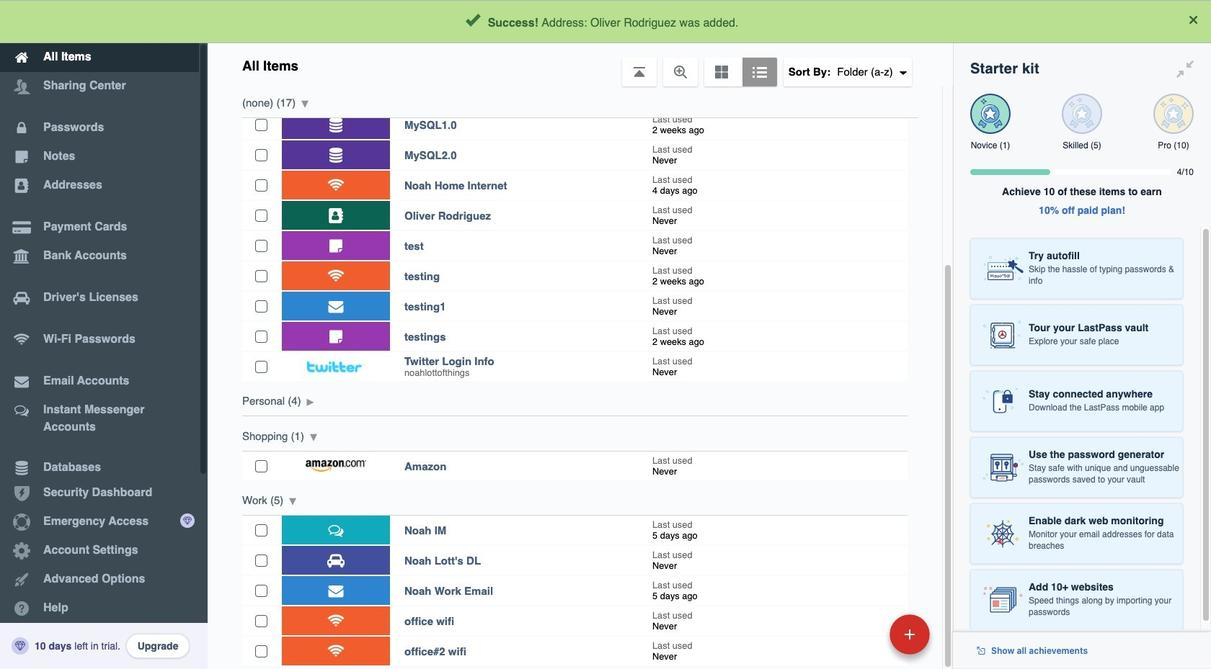 Task type: describe. For each thing, give the bounding box(es) containing it.
vault options navigation
[[208, 43, 953, 87]]

new item element
[[791, 614, 935, 655]]

main navigation navigation
[[0, 0, 208, 670]]

new item navigation
[[791, 611, 939, 670]]



Task type: vqa. For each thing, say whether or not it's contained in the screenshot.
New item Image
no



Task type: locate. For each thing, give the bounding box(es) containing it.
Search search field
[[348, 6, 924, 37]]

alert
[[0, 0, 1211, 43]]

search my vault text field
[[348, 6, 924, 37]]



